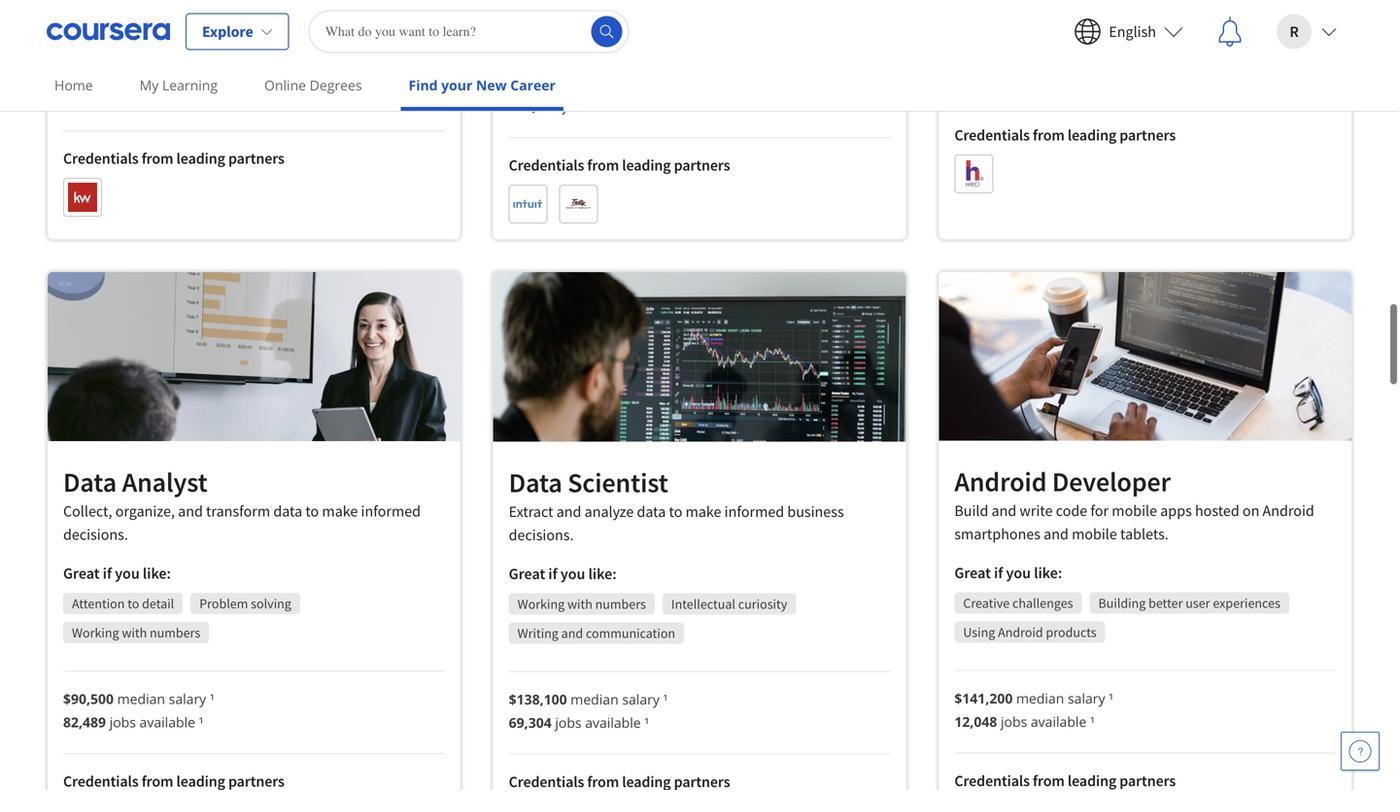 Task type: describe. For each thing, give the bounding box(es) containing it.
using
[[964, 624, 996, 641]]

problem solving
[[200, 595, 292, 612]]

make inside data scientist extract and analyze data to make informed business decisions.
[[686, 502, 722, 521]]

home link
[[47, 63, 101, 107]]

my learning
[[140, 76, 218, 94]]

tablets.
[[1121, 525, 1169, 544]]

$141,200 median salary ¹ 12,048 jobs available ¹
[[955, 689, 1114, 731]]

career
[[511, 76, 556, 94]]

median for analyst
[[117, 690, 165, 708]]

products
[[1047, 624, 1097, 641]]

informed inside data scientist extract and analyze data to make informed business decisions.
[[725, 502, 785, 521]]

explore
[[202, 22, 253, 41]]

apps
[[1161, 501, 1193, 521]]

$138,100 median salary ¹ 69,304 jobs available ¹
[[509, 690, 668, 732]]

and inside data scientist extract and analyze data to make informed business decisions.
[[557, 502, 582, 521]]

from for jobs available ¹
[[142, 149, 173, 168]]

69,304
[[509, 713, 552, 732]]

communication
[[586, 624, 676, 642]]

write
[[1020, 501, 1053, 521]]

attention
[[72, 595, 125, 612]]

and inside data analyst collect, organize, and transform data to make informed decisions.
[[178, 501, 203, 521]]

¹ inside $45,700 296,935 jobs available ¹
[[653, 96, 657, 115]]

12,048
[[955, 713, 998, 731]]

0 horizontal spatial to
[[128, 595, 139, 612]]

user
[[1186, 595, 1211, 612]]

leading for jobs available ¹
[[176, 149, 225, 168]]

degrees
[[310, 76, 362, 94]]

relationships
[[122, 1, 196, 18]]

like: for analyst
[[143, 564, 171, 583]]

&
[[562, 8, 570, 25]]

r
[[1290, 22, 1299, 41]]

curiosity
[[739, 595, 788, 613]]

developer
[[1053, 465, 1171, 499]]

r button
[[1262, 0, 1353, 63]]

project
[[298, 1, 339, 18]]

extract
[[509, 502, 554, 521]]

great for data scientist
[[509, 564, 546, 584]]

available inside $75,200 median salary ¹ 131,977 jobs available ¹
[[147, 90, 203, 108]]

salary for analyst
[[169, 690, 206, 708]]

decisions. for scientist
[[509, 525, 574, 545]]

like: for developer
[[1035, 563, 1063, 583]]

your
[[442, 76, 473, 94]]

home
[[54, 76, 93, 94]]

my
[[140, 76, 159, 94]]

available for data scientist
[[585, 713, 641, 732]]

data inside data scientist extract and analyze data to make informed business decisions.
[[637, 502, 666, 521]]

english button
[[1059, 0, 1200, 63]]

online degrees link
[[257, 63, 370, 107]]

great for android developer
[[955, 563, 991, 583]]

you for scientist
[[561, 564, 586, 584]]

better
[[1149, 595, 1184, 612]]

my learning link
[[132, 63, 226, 107]]

data scientist image
[[494, 272, 906, 442]]

jobs inside $45,700 296,935 jobs available ¹
[[563, 96, 590, 115]]

credentials for jobs available ¹
[[63, 149, 139, 168]]

$45,700 296,935 jobs available ¹
[[509, 73, 657, 115]]

jobs for android developer
[[1001, 713, 1028, 731]]

new
[[476, 76, 507, 94]]

management
[[341, 1, 417, 18]]

detail
[[142, 595, 174, 612]]

collect,
[[63, 501, 112, 521]]

if for analyst
[[103, 564, 112, 583]]

data inside data analyst collect, organize, and transform data to make informed decisions.
[[273, 501, 303, 521]]

$141,200
[[955, 689, 1013, 708]]

scientist
[[568, 465, 669, 500]]

you for analyst
[[115, 564, 140, 583]]

find your new career
[[409, 76, 556, 94]]

0 horizontal spatial numbers
[[150, 624, 200, 641]]

available for android developer
[[1031, 713, 1087, 731]]

building better user experiences
[[1099, 595, 1281, 612]]

1 horizontal spatial working
[[518, 595, 565, 613]]

median for scientist
[[571, 690, 619, 709]]

median for developer
[[1017, 689, 1065, 708]]

credentials from leading partners for jobs available ¹
[[63, 149, 285, 168]]

creative challenges
[[964, 595, 1074, 612]]

business
[[788, 502, 844, 521]]

building relationships
[[72, 1, 196, 18]]

131,977
[[63, 90, 114, 108]]

1 vertical spatial working with numbers
[[72, 624, 200, 641]]

$90,500 median salary ¹ 82,489 jobs available ¹
[[63, 690, 215, 731]]

to inside data analyst collect, organize, and transform data to make informed decisions.
[[306, 501, 319, 521]]

82,489
[[63, 713, 106, 731]]

hosted
[[1196, 501, 1240, 521]]

data analyst collect, organize, and transform data to make informed decisions.
[[63, 465, 421, 544]]

1 vertical spatial mobile
[[1072, 525, 1118, 544]]

build
[[955, 501, 989, 521]]

to inside data scientist extract and analyze data to make informed business decisions.
[[669, 502, 683, 521]]

on
[[1243, 501, 1260, 521]]

creative
[[964, 595, 1010, 612]]

for
[[1091, 501, 1109, 521]]

$45,700
[[509, 73, 560, 92]]

median inside $75,200 median salary ¹ 131,977 jobs available ¹
[[117, 66, 165, 85]]

2 horizontal spatial credentials
[[955, 125, 1030, 145]]

using android products
[[964, 624, 1097, 641]]

data for data analyst
[[63, 465, 117, 499]]

online degrees
[[264, 76, 362, 94]]

$75,200 median salary ¹ 131,977 jobs available ¹
[[63, 66, 215, 108]]

coursera image
[[47, 16, 170, 47]]

find your new career link
[[401, 63, 564, 111]]

intellectual
[[672, 595, 736, 613]]

transform
[[206, 501, 270, 521]]

decisions. for analyst
[[63, 525, 128, 544]]

jobs for data scientist
[[555, 713, 582, 732]]

writing and communication
[[518, 624, 676, 642]]



Task type: locate. For each thing, give the bounding box(es) containing it.
1 vertical spatial writing
[[518, 624, 559, 642]]

partners
[[1120, 125, 1176, 145], [228, 149, 285, 168], [674, 155, 731, 175]]

jobs for data analyst
[[110, 713, 136, 731]]

you
[[1007, 563, 1032, 583], [115, 564, 140, 583], [561, 564, 586, 584]]

if for scientist
[[549, 564, 558, 584]]

if down extract
[[549, 564, 558, 584]]

data right analyze
[[637, 502, 666, 521]]

credentials for $45,700 296,935 jobs available ¹
[[509, 155, 585, 175]]

explore button
[[186, 13, 289, 50]]

writing for writing and communication
[[518, 624, 559, 642]]

0 vertical spatial numbers
[[596, 595, 646, 613]]

0 horizontal spatial informed
[[361, 501, 421, 521]]

1 horizontal spatial data
[[509, 465, 563, 500]]

0 horizontal spatial credentials
[[63, 149, 139, 168]]

available inside '$141,200 median salary ¹ 12,048 jobs available ¹'
[[1031, 713, 1087, 731]]

leading down learning
[[176, 149, 225, 168]]

0 horizontal spatial partners
[[228, 149, 285, 168]]

great for data analyst
[[63, 564, 100, 583]]

find
[[409, 76, 438, 94]]

0 horizontal spatial make
[[322, 501, 358, 521]]

0 vertical spatial mobile
[[1112, 501, 1158, 521]]

decisions. inside data scientist extract and analyze data to make informed business decisions.
[[509, 525, 574, 545]]

decisions. down extract
[[509, 525, 574, 545]]

credentials from leading partners down $45,700 296,935 jobs available ¹
[[509, 155, 731, 175]]

0 horizontal spatial working with numbers
[[72, 624, 200, 641]]

jobs right 69,304
[[555, 713, 582, 732]]

with up writing and communication
[[568, 595, 593, 613]]

android up build
[[955, 465, 1047, 499]]

building for building relationships
[[72, 1, 119, 18]]

jobs right the 131,977
[[117, 90, 144, 108]]

solving
[[251, 595, 292, 612]]

0 vertical spatial writing
[[518, 8, 559, 25]]

2 horizontal spatial like:
[[1035, 563, 1063, 583]]

credentials from leading partners for $45,700 296,935 jobs available ¹
[[509, 155, 731, 175]]

2 data from the left
[[509, 465, 563, 500]]

like:
[[1035, 563, 1063, 583], [143, 564, 171, 583], [589, 564, 617, 584]]

android down creative challenges
[[999, 624, 1044, 641]]

like: for scientist
[[589, 564, 617, 584]]

1 horizontal spatial partners
[[674, 155, 731, 175]]

project management
[[298, 1, 417, 18]]

jobs inside $90,500 median salary ¹ 82,489 jobs available ¹
[[110, 713, 136, 731]]

1 horizontal spatial decisions.
[[509, 525, 574, 545]]

jobs right 82,489
[[110, 713, 136, 731]]

if up creative
[[995, 563, 1004, 583]]

0 horizontal spatial with
[[122, 624, 147, 641]]

2 horizontal spatial great
[[955, 563, 991, 583]]

2 horizontal spatial from
[[1033, 125, 1065, 145]]

from for $45,700 296,935 jobs available ¹
[[588, 155, 619, 175]]

with down attention to detail
[[122, 624, 147, 641]]

mobile down for
[[1072, 525, 1118, 544]]

if
[[995, 563, 1004, 583], [103, 564, 112, 583], [549, 564, 558, 584]]

0 horizontal spatial working
[[72, 624, 119, 641]]

jobs right 296,935
[[563, 96, 590, 115]]

intellectual curiosity
[[672, 595, 788, 613]]

to right transform
[[306, 501, 319, 521]]

from down the median salary ¹ at the top of page
[[1033, 125, 1065, 145]]

0 horizontal spatial great if you like:
[[63, 564, 171, 583]]

writing up $138,100
[[518, 624, 559, 642]]

median inside $138,100 median salary ¹ 69,304 jobs available ¹
[[571, 690, 619, 709]]

working
[[518, 595, 565, 613], [72, 624, 119, 641]]

data inside data scientist extract and analyze data to make informed business decisions.
[[509, 465, 563, 500]]

android right on at the bottom of page
[[1263, 501, 1315, 521]]

make
[[322, 501, 358, 521], [686, 502, 722, 521]]

1 horizontal spatial from
[[588, 155, 619, 175]]

to right analyze
[[669, 502, 683, 521]]

like: up detail
[[143, 564, 171, 583]]

english
[[1110, 22, 1157, 41]]

1 horizontal spatial you
[[561, 564, 586, 584]]

1 vertical spatial with
[[122, 624, 147, 641]]

1 horizontal spatial credentials from leading partners
[[509, 155, 731, 175]]

data
[[63, 465, 117, 499], [509, 465, 563, 500]]

android
[[955, 465, 1047, 499], [1263, 501, 1315, 521], [999, 624, 1044, 641]]

decisions. down collect,
[[63, 525, 128, 544]]

and down code
[[1044, 525, 1069, 544]]

1 horizontal spatial like:
[[589, 564, 617, 584]]

decisions.
[[63, 525, 128, 544], [509, 525, 574, 545]]

leading for $45,700 296,935 jobs available ¹
[[622, 155, 671, 175]]

data scientist extract and analyze data to make informed business decisions.
[[509, 465, 844, 545]]

jobs inside $138,100 median salary ¹ 69,304 jobs available ¹
[[555, 713, 582, 732]]

jobs inside '$141,200 median salary ¹ 12,048 jobs available ¹'
[[1001, 713, 1028, 731]]

analyze
[[585, 502, 634, 521]]

great up creative
[[955, 563, 991, 583]]

working down attention
[[72, 624, 119, 641]]

leading down the median salary ¹ at the top of page
[[1068, 125, 1117, 145]]

1 horizontal spatial working with numbers
[[518, 595, 646, 613]]

you up creative challenges
[[1007, 563, 1032, 583]]

credentials from leading partners down the median salary ¹ at the top of page
[[955, 125, 1176, 145]]

2 horizontal spatial to
[[669, 502, 683, 521]]

2 horizontal spatial credentials from leading partners
[[955, 125, 1176, 145]]

make inside data analyst collect, organize, and transform data to make informed decisions.
[[322, 501, 358, 521]]

data
[[273, 501, 303, 521], [637, 502, 666, 521]]

2 horizontal spatial you
[[1007, 563, 1032, 583]]

0 horizontal spatial if
[[103, 564, 112, 583]]

if for developer
[[995, 563, 1004, 583]]

0 horizontal spatial from
[[142, 149, 173, 168]]

decisions. inside data analyst collect, organize, and transform data to make informed decisions.
[[63, 525, 128, 544]]

and up smartphones
[[992, 501, 1017, 521]]

writing & organization
[[518, 8, 644, 25]]

None search field
[[309, 10, 630, 53]]

salary for scientist
[[622, 690, 660, 709]]

credentials
[[955, 125, 1030, 145], [63, 149, 139, 168], [509, 155, 585, 175]]

smartphones
[[955, 525, 1041, 544]]

1 horizontal spatial great
[[509, 564, 546, 584]]

great if you like: for developer
[[955, 563, 1063, 583]]

salary inside '$141,200 median salary ¹ 12,048 jobs available ¹'
[[1068, 689, 1106, 708]]

partners for jobs available ¹
[[228, 149, 285, 168]]

online
[[264, 76, 306, 94]]

if up attention
[[103, 564, 112, 583]]

1 horizontal spatial informed
[[725, 502, 785, 521]]

1 vertical spatial numbers
[[150, 624, 200, 641]]

salary inside $90,500 median salary ¹ 82,489 jobs available ¹
[[169, 690, 206, 708]]

$138,100
[[509, 690, 567, 709]]

you up writing and communication
[[561, 564, 586, 584]]

from
[[1033, 125, 1065, 145], [142, 149, 173, 168], [588, 155, 619, 175]]

great if you like:
[[955, 563, 1063, 583], [63, 564, 171, 583], [509, 564, 617, 584]]

working up writing and communication
[[518, 595, 565, 613]]

attention to detail
[[72, 595, 174, 612]]

2 horizontal spatial partners
[[1120, 125, 1176, 145]]

numbers down detail
[[150, 624, 200, 641]]

informed
[[361, 501, 421, 521], [725, 502, 785, 521]]

data up extract
[[509, 465, 563, 500]]

from down $45,700 296,935 jobs available ¹
[[588, 155, 619, 175]]

credentials from leading partners down my learning
[[63, 149, 285, 168]]

and right extract
[[557, 502, 582, 521]]

credentials from leading partners
[[955, 125, 1176, 145], [63, 149, 285, 168], [509, 155, 731, 175]]

2 horizontal spatial great if you like:
[[955, 563, 1063, 583]]

informed inside data analyst collect, organize, and transform data to make informed decisions.
[[361, 501, 421, 521]]

jobs right 12,048
[[1001, 713, 1028, 731]]

mobile
[[1112, 501, 1158, 521], [1072, 525, 1118, 544]]

data up collect,
[[63, 465, 117, 499]]

1 horizontal spatial numbers
[[596, 595, 646, 613]]

1 vertical spatial working
[[72, 624, 119, 641]]

working with numbers up writing and communication
[[518, 595, 646, 613]]

great down extract
[[509, 564, 546, 584]]

0 horizontal spatial data
[[63, 465, 117, 499]]

writing
[[518, 8, 559, 25], [518, 624, 559, 642]]

2 horizontal spatial if
[[995, 563, 1004, 583]]

help center image
[[1349, 740, 1373, 763]]

1 horizontal spatial to
[[306, 501, 319, 521]]

0 horizontal spatial credentials from leading partners
[[63, 149, 285, 168]]

and left communication
[[562, 624, 583, 642]]

2 horizontal spatial leading
[[1068, 125, 1117, 145]]

and
[[992, 501, 1017, 521], [178, 501, 203, 521], [557, 502, 582, 521], [1044, 525, 1069, 544], [562, 624, 583, 642]]

1 horizontal spatial great if you like:
[[509, 564, 617, 584]]

1 writing from the top
[[518, 8, 559, 25]]

writing left &
[[518, 8, 559, 25]]

0 vertical spatial with
[[568, 595, 593, 613]]

like: up challenges
[[1035, 563, 1063, 583]]

code
[[1056, 501, 1088, 521]]

median inside '$141,200 median salary ¹ 12,048 jobs available ¹'
[[1017, 689, 1065, 708]]

to left detail
[[128, 595, 139, 612]]

data right transform
[[273, 501, 303, 521]]

you for developer
[[1007, 563, 1032, 583]]

and down analyst
[[178, 501, 203, 521]]

0 vertical spatial working
[[518, 595, 565, 613]]

organize,
[[115, 501, 175, 521]]

jobs inside $75,200 median salary ¹ 131,977 jobs available ¹
[[117, 90, 144, 108]]

learning
[[162, 76, 218, 94]]

What do you want to learn? text field
[[309, 10, 630, 53]]

2 vertical spatial android
[[999, 624, 1044, 641]]

numbers up communication
[[596, 595, 646, 613]]

available for data analyst
[[140, 713, 195, 731]]

problem
[[200, 595, 248, 612]]

to
[[306, 501, 319, 521], [669, 502, 683, 521], [128, 595, 139, 612]]

0 horizontal spatial like:
[[143, 564, 171, 583]]

great
[[955, 563, 991, 583], [63, 564, 100, 583], [509, 564, 546, 584]]

median salary ¹
[[1006, 43, 1106, 62]]

$75,200
[[63, 66, 114, 85]]

working with numbers
[[518, 595, 646, 613], [72, 624, 200, 641]]

$90,500
[[63, 690, 114, 708]]

0 vertical spatial working with numbers
[[518, 595, 646, 613]]

great if you like: up attention to detail
[[63, 564, 171, 583]]

organization
[[573, 8, 644, 25]]

building left relationships
[[72, 1, 119, 18]]

data analyst image
[[48, 272, 460, 441]]

1 horizontal spatial data
[[637, 502, 666, 521]]

0 horizontal spatial great
[[63, 564, 100, 583]]

1 horizontal spatial make
[[686, 502, 722, 521]]

building for building better user experiences
[[1099, 595, 1146, 612]]

296,935
[[509, 96, 560, 115]]

0 horizontal spatial you
[[115, 564, 140, 583]]

1 horizontal spatial leading
[[622, 155, 671, 175]]

¹
[[1102, 43, 1106, 62], [210, 66, 215, 85], [207, 90, 211, 108], [653, 96, 657, 115], [1109, 689, 1114, 708], [210, 690, 215, 708], [663, 690, 668, 709], [1091, 713, 1095, 731], [199, 713, 204, 731], [645, 713, 650, 732]]

2 writing from the top
[[518, 624, 559, 642]]

1 horizontal spatial with
[[568, 595, 593, 613]]

great if you like: up creative challenges
[[955, 563, 1063, 583]]

median inside $90,500 median salary ¹ 82,489 jobs available ¹
[[117, 690, 165, 708]]

leading down $45,700 296,935 jobs available ¹
[[622, 155, 671, 175]]

available
[[147, 90, 203, 108], [593, 96, 649, 115], [1031, 713, 1087, 731], [140, 713, 195, 731], [585, 713, 641, 732]]

salary inside $75,200 median salary ¹ 131,977 jobs available ¹
[[169, 66, 206, 85]]

salary for developer
[[1068, 689, 1106, 708]]

writing for writing & organization
[[518, 8, 559, 25]]

from down $75,200 median salary ¹ 131,977 jobs available ¹
[[142, 149, 173, 168]]

salary inside $138,100 median salary ¹ 69,304 jobs available ¹
[[622, 690, 660, 709]]

median
[[1009, 43, 1057, 62], [117, 66, 165, 85], [1017, 689, 1065, 708], [117, 690, 165, 708], [571, 690, 619, 709]]

available inside $90,500 median salary ¹ 82,489 jobs available ¹
[[140, 713, 195, 731]]

building left better
[[1099, 595, 1146, 612]]

0 vertical spatial android
[[955, 465, 1047, 499]]

great if you like: up writing and communication
[[509, 564, 617, 584]]

you up attention to detail
[[115, 564, 140, 583]]

analyst
[[122, 465, 208, 499]]

data inside data analyst collect, organize, and transform data to make informed decisions.
[[63, 465, 117, 499]]

0 horizontal spatial data
[[273, 501, 303, 521]]

1 horizontal spatial building
[[1099, 595, 1146, 612]]

great if you like: for analyst
[[63, 564, 171, 583]]

research
[[221, 1, 273, 18]]

jobs
[[117, 90, 144, 108], [563, 96, 590, 115], [1001, 713, 1028, 731], [110, 713, 136, 731], [555, 713, 582, 732]]

1 data from the left
[[63, 465, 117, 499]]

partners for $45,700 296,935 jobs available ¹
[[674, 155, 731, 175]]

0 horizontal spatial leading
[[176, 149, 225, 168]]

great if you like: for scientist
[[509, 564, 617, 584]]

experiences
[[1214, 595, 1281, 612]]

available inside $138,100 median salary ¹ 69,304 jobs available ¹
[[585, 713, 641, 732]]

mobile up 'tablets.'
[[1112, 501, 1158, 521]]

data for data scientist
[[509, 465, 563, 500]]

0 horizontal spatial building
[[72, 1, 119, 18]]

1 horizontal spatial credentials
[[509, 155, 585, 175]]

1 vertical spatial android
[[1263, 501, 1315, 521]]

challenges
[[1013, 595, 1074, 612]]

0 horizontal spatial decisions.
[[63, 525, 128, 544]]

1 vertical spatial building
[[1099, 595, 1146, 612]]

building
[[72, 1, 119, 18], [1099, 595, 1146, 612]]

great up attention
[[63, 564, 100, 583]]

1 horizontal spatial if
[[549, 564, 558, 584]]

numbers
[[596, 595, 646, 613], [150, 624, 200, 641]]

available inside $45,700 296,935 jobs available ¹
[[593, 96, 649, 115]]

android developer build and write code for mobile apps hosted on android smartphones and mobile tablets.
[[955, 465, 1315, 544]]

0 vertical spatial building
[[72, 1, 119, 18]]

like: up writing and communication
[[589, 564, 617, 584]]

working with numbers down attention to detail
[[72, 624, 200, 641]]



Task type: vqa. For each thing, say whether or not it's contained in the screenshot.
the leftmost Coursera
no



